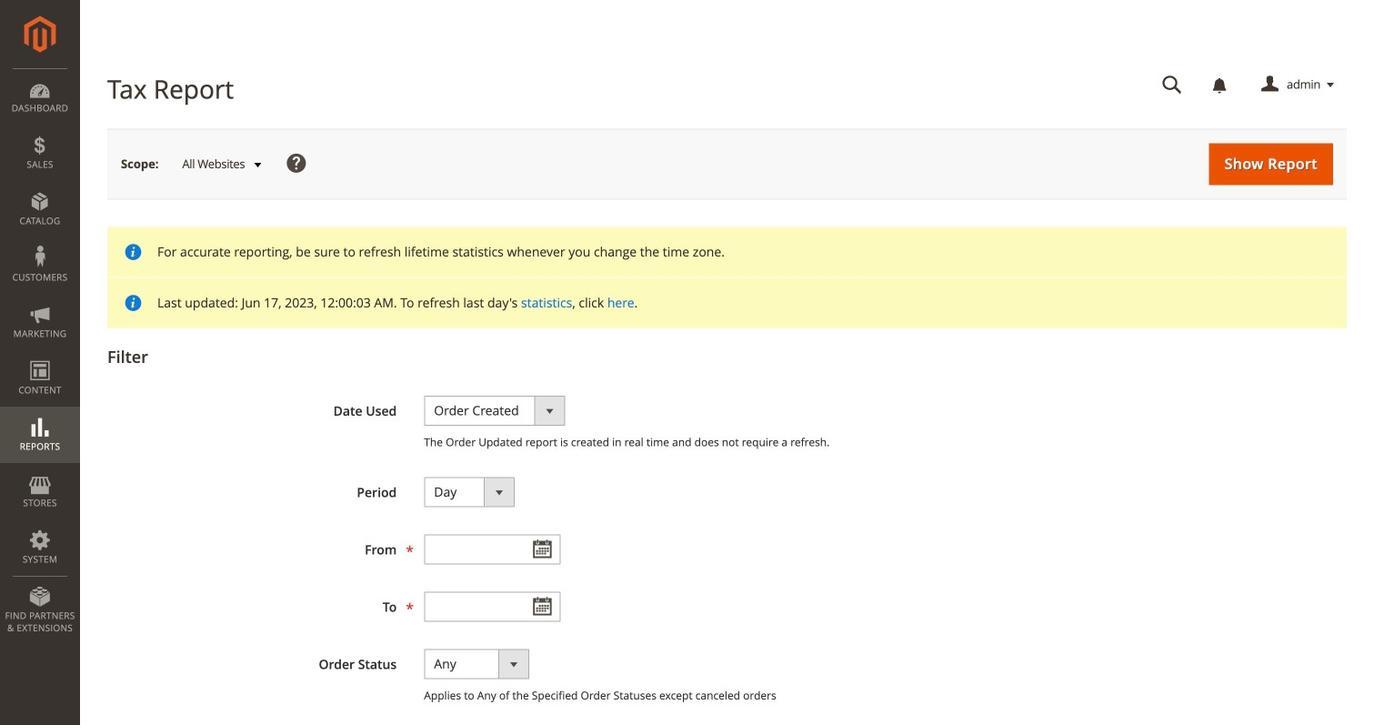 Task type: locate. For each thing, give the bounding box(es) containing it.
menu bar
[[0, 68, 80, 643]]

None text field
[[424, 592, 561, 622]]

None text field
[[1150, 69, 1195, 101], [424, 534, 561, 564], [1150, 69, 1195, 101], [424, 534, 561, 564]]



Task type: describe. For each thing, give the bounding box(es) containing it.
magento admin panel image
[[24, 15, 56, 53]]



